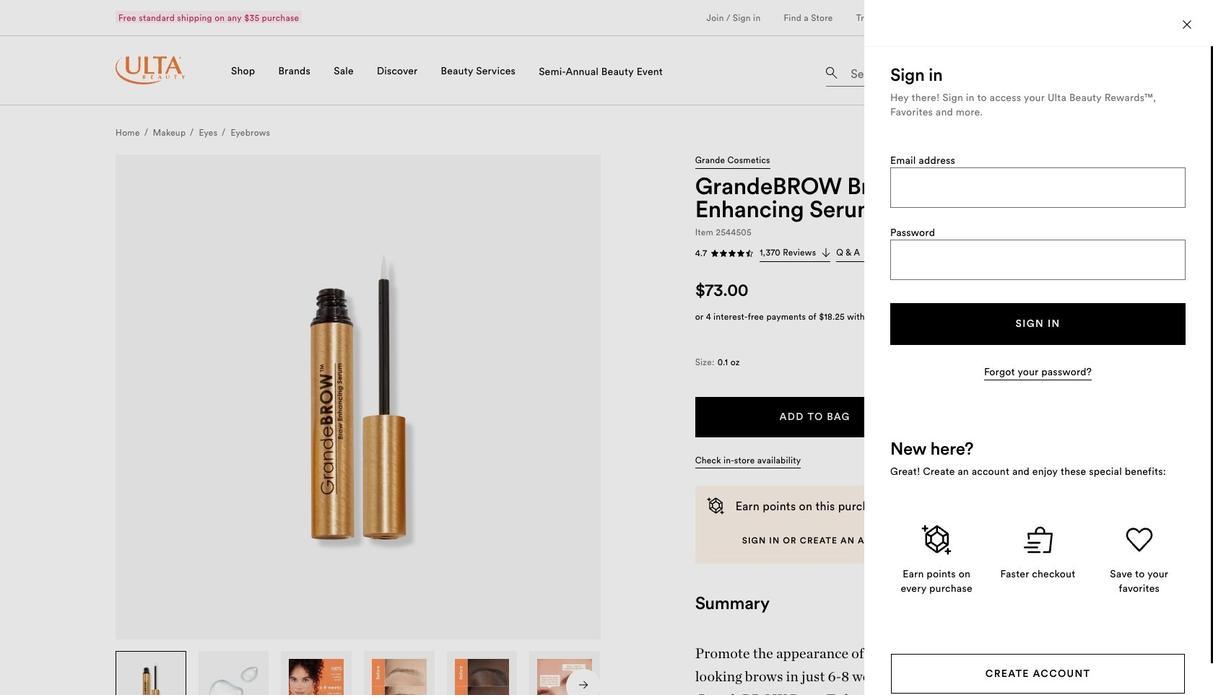 Task type: vqa. For each thing, say whether or not it's contained in the screenshot.
Submit icon
no



Task type: locate. For each thing, give the bounding box(es) containing it.
None text field
[[891, 168, 1185, 207]]

grande cosmetics grandebrow brow enhancing serum #2 image
[[206, 659, 261, 695]]

starfilled image
[[711, 249, 719, 257], [719, 249, 728, 257], [737, 249, 745, 257]]

starfilled image
[[728, 249, 737, 257]]

None password field
[[891, 240, 1185, 279]]

3 / 7 group
[[281, 651, 352, 695]]

Search products and more search field
[[849, 58, 1024, 83]]

grande cosmetics grandebrow brow enhancing serum #4 image
[[372, 659, 426, 695]]

grande cosmetics grandebrow brow enhancing serum #6 image
[[537, 659, 592, 695]]

withiconright image
[[822, 248, 831, 257]]

5 / 7 group
[[447, 651, 518, 695]]

grande cosmetics grandebrow brow enhancing serum #3 image
[[289, 659, 344, 695]]

None search field
[[826, 55, 1028, 90]]



Task type: describe. For each thing, give the bounding box(es) containing it.
starhalf image
[[745, 249, 754, 257]]

next slide image
[[579, 681, 588, 690]]

grande cosmetics grandebrow brow enhancing serum #5 image
[[455, 659, 509, 695]]

3 starfilled image from the left
[[737, 249, 745, 257]]

6 / 7 group
[[529, 651, 601, 695]]

2 starfilled image from the left
[[719, 249, 728, 257]]

2 / 7 group
[[198, 651, 270, 695]]

close image
[[1183, 20, 1192, 29]]

1 / 7 group
[[116, 651, 187, 695]]

1 starfilled image from the left
[[711, 249, 719, 257]]

grande cosmetics grandebrow brow enhancing serum #1 image
[[123, 659, 178, 695]]

4 / 7 group
[[364, 651, 435, 695]]

product images carousel region
[[116, 155, 601, 695]]



